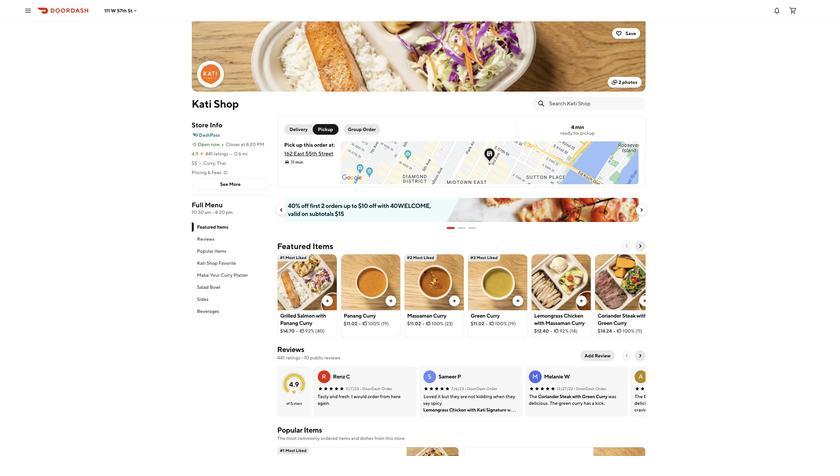 Task type: describe. For each thing, give the bounding box(es) containing it.
most
[[286, 436, 297, 441]]

111 w 57th st
[[104, 8, 133, 13]]

• up coriander steak with green curry button on the bottom of the page
[[574, 386, 576, 391]]

1 vertical spatial grilled salmon with panang curry
[[644, 394, 713, 399]]

with inside grilled salmon with panang curry
[[316, 313, 326, 319]]

• closes at 8:20 pm
[[222, 142, 265, 147]]

curry,
[[203, 161, 216, 166]]

0 horizontal spatial ratings
[[214, 151, 228, 157]]

valid
[[288, 210, 301, 217]]

c
[[346, 374, 350, 380]]

441 ratings •
[[205, 151, 232, 157]]

92% (14)
[[560, 328, 578, 334]]

(19) for panang curry
[[381, 321, 389, 326]]

2 photos
[[619, 80, 638, 85]]

platter
[[234, 273, 248, 278]]

• right now
[[222, 142, 224, 147]]

this inside popular items the most commonly ordered items and dishes from this store
[[386, 436, 393, 441]]

steak inside button
[[560, 394, 572, 399]]

0 vertical spatial massaman
[[408, 313, 433, 319]]

m
[[533, 373, 538, 380]]

• doordash order for s
[[465, 386, 498, 391]]

panang inside grilled salmon with panang curry button
[[685, 394, 701, 399]]

pick up this order at: 162 east 55th street
[[284, 142, 335, 157]]

reviews 441 ratings • 10 public reviews
[[277, 345, 341, 361]]

add review button
[[581, 350, 615, 361]]

on
[[302, 210, 309, 217]]

green inside coriander steak with green curry
[[598, 320, 613, 326]]

4 min ready for pickup
[[561, 124, 595, 136]]

pricing
[[192, 170, 207, 175]]

am
[[205, 210, 211, 215]]

92% for massaman
[[560, 328, 569, 334]]

next button of carousel image
[[638, 243, 643, 249]]

$11.02 for panang
[[344, 321, 358, 326]]

ratings inside reviews 441 ratings • 10 public reviews
[[286, 355, 300, 361]]

more
[[229, 182, 241, 187]]

• right $12.40
[[551, 328, 553, 334]]

11/7/23
[[346, 386, 359, 391]]

kati for kati shop favorite
[[197, 261, 206, 266]]

p
[[458, 374, 461, 380]]

ready
[[561, 130, 573, 136]]

3 add item to cart image from the left
[[643, 298, 648, 304]]

12/27/22
[[557, 386, 574, 391]]

1 vertical spatial 4.9
[[289, 380, 299, 388]]

save
[[626, 31, 637, 36]]

add
[[585, 353, 594, 359]]

lemongrass chicken with massaman curry image
[[532, 254, 591, 310]]

grilled inside button
[[644, 394, 658, 399]]

100% for massaman curry
[[432, 321, 444, 326]]

0 vertical spatial green
[[471, 313, 486, 319]]

$14.24
[[598, 328, 612, 334]]

min for 4
[[576, 124, 585, 130]]

2 photos button
[[608, 77, 642, 88]]

add item to cart image for green curry
[[516, 298, 521, 304]]

curry inside button
[[221, 273, 233, 278]]

shop for kati shop
[[214, 97, 239, 110]]

now
[[211, 142, 220, 147]]

kati shop
[[192, 97, 239, 110]]

1 horizontal spatial previous button of carousel image
[[625, 243, 630, 249]]

• down panang curry
[[359, 321, 361, 326]]

• right 7/6/23
[[465, 386, 467, 391]]

1 vertical spatial featured items
[[277, 241, 333, 251]]

curry inside lemongrass chicken with massaman curry
[[572, 320, 585, 326]]

from
[[375, 436, 385, 441]]

$15
[[335, 210, 344, 217]]

• down massaman curry at the bottom of the page
[[423, 321, 425, 326]]

1 #1 most liked from the top
[[280, 255, 307, 260]]

map region
[[303, 113, 645, 198]]

lemongrass for lemongrass chicken with massaman curry
[[535, 313, 563, 319]]

kati shop favorite
[[197, 261, 236, 266]]

162 east 55th street link
[[284, 150, 334, 157]]

orders
[[326, 202, 343, 209]]

signatur
[[487, 407, 504, 413]]

pricing & fees button
[[192, 169, 228, 176]]

coriander inside coriander steak with green curry
[[598, 313, 622, 319]]

lemongrass chicken with kati signatur button
[[424, 407, 504, 413]]

$11.02 for green
[[471, 321, 485, 326]]

order inside button
[[363, 127, 376, 132]]

save button
[[613, 28, 641, 39]]

group order button
[[344, 124, 380, 135]]

order for s
[[487, 386, 498, 391]]

min for 11
[[296, 160, 304, 165]]

w for melanie
[[565, 374, 570, 380]]

group
[[348, 127, 362, 132]]

commonly
[[298, 436, 320, 441]]

beverages button
[[192, 305, 269, 317]]

0 vertical spatial 8:20
[[246, 142, 256, 147]]

at:
[[329, 142, 335, 148]]

10
[[304, 355, 309, 361]]

0 horizontal spatial featured
[[197, 224, 216, 230]]

100% for green curry
[[495, 321, 508, 326]]

closes
[[226, 142, 240, 147]]

5
[[291, 401, 293, 406]]

92% (40)
[[306, 328, 325, 334]]

massaman curry image
[[405, 254, 464, 310]]

$12.40
[[535, 328, 549, 334]]

• right $$ on the top of page
[[199, 161, 201, 166]]

with inside coriander steak with green curry
[[637, 313, 647, 319]]

11 min
[[291, 160, 304, 165]]

reviews for reviews 441 ratings • 10 public reviews
[[277, 345, 304, 354]]

melanie w
[[545, 374, 570, 380]]

1 vertical spatial coriander steak with green curry
[[539, 394, 608, 399]]

your
[[210, 273, 220, 278]]

curry inside grilled salmon with panang curry
[[299, 320, 313, 326]]

57th
[[117, 8, 127, 13]]

0 vertical spatial 4.9
[[192, 151, 199, 157]]

notification bell image
[[774, 7, 782, 15]]

lemongrass chicken with massaman curry
[[535, 313, 585, 326]]

(23)
[[445, 321, 453, 326]]

info
[[210, 121, 223, 129]]

441 inside reviews 441 ratings • 10 public reviews
[[277, 355, 285, 361]]

make your curry platter
[[197, 273, 248, 278]]

liked down commonly
[[296, 448, 307, 453]]

liked for grilled
[[296, 255, 307, 260]]

coriander inside button
[[539, 394, 559, 399]]

doordash for m
[[577, 386, 595, 391]]

east
[[294, 150, 305, 157]]

chicken for kati
[[449, 407, 467, 413]]

$$ • curry, thai
[[192, 161, 226, 166]]

pickup
[[318, 127, 333, 132]]

delivery
[[290, 127, 308, 132]]

steak inside coriander steak with green curry
[[623, 313, 636, 319]]

favorite
[[219, 261, 236, 266]]

#3
[[471, 255, 476, 260]]

#2 most liked
[[407, 255, 435, 260]]

open menu image
[[24, 7, 32, 15]]

powered by google image
[[342, 175, 362, 181]]

renz c
[[333, 374, 350, 380]]

at
[[241, 142, 245, 147]]

w for 111
[[111, 8, 116, 13]]

100% (11)
[[623, 328, 643, 334]]

green inside coriander steak with green curry button
[[582, 394, 595, 399]]

r
[[322, 373, 326, 380]]

0.6 mi
[[234, 151, 248, 157]]

0 vertical spatial featured items
[[197, 224, 228, 230]]

0 vertical spatial 441
[[205, 151, 213, 157]]

order for m
[[596, 386, 607, 391]]

add review
[[585, 353, 611, 359]]

renz
[[333, 374, 345, 380]]

items
[[339, 436, 350, 441]]

popular for popular items
[[197, 248, 214, 254]]

• right '$14.70'
[[296, 328, 298, 334]]

2 vertical spatial kati
[[477, 407, 486, 413]]

0 horizontal spatial grilled
[[280, 313, 296, 319]]

2 add item to cart image from the left
[[452, 298, 457, 304]]

0 vertical spatial salmon
[[297, 313, 315, 319]]

• doordash order for m
[[574, 386, 607, 391]]

open
[[198, 142, 210, 147]]

thai
[[217, 161, 226, 166]]

0.6
[[234, 151, 242, 157]]

162
[[284, 150, 293, 157]]

order methods option group
[[284, 124, 339, 135]]

40welcome,
[[390, 202, 431, 209]]

massaman curry
[[408, 313, 447, 319]]



Task type: vqa. For each thing, say whether or not it's contained in the screenshot.


Task type: locate. For each thing, give the bounding box(es) containing it.
1 horizontal spatial this
[[386, 436, 393, 441]]

liked for green
[[487, 255, 498, 260]]

full menu 10:30 am - 8:20 pm
[[192, 201, 233, 215]]

2 horizontal spatial green
[[598, 320, 613, 326]]

1 vertical spatial featured
[[277, 241, 311, 251]]

liked
[[296, 255, 307, 260], [424, 255, 435, 260], [487, 255, 498, 260], [296, 448, 307, 453]]

previous button of carousel image left next button of carousel icon
[[625, 243, 630, 249]]

1 vertical spatial green
[[598, 320, 613, 326]]

0 horizontal spatial 2
[[321, 202, 325, 209]]

popular inside button
[[197, 248, 214, 254]]

a
[[639, 373, 643, 380]]

3 add item to cart image from the left
[[579, 298, 584, 304]]

92% for panang
[[306, 328, 315, 334]]

3 $11.02 from the left
[[471, 321, 485, 326]]

1 add item to cart image from the left
[[388, 298, 394, 304]]

Pickup radio
[[313, 124, 339, 135]]

most down featured items heading
[[286, 255, 295, 260]]

0 vertical spatial grilled salmon with panang curry image
[[278, 254, 337, 310]]

441
[[205, 151, 213, 157], [277, 355, 285, 361]]

up inside 40% off first 2 orders up to $10 off with 40welcome, valid on subtotals $15
[[344, 202, 351, 209]]

coriander steak with green curry image
[[595, 254, 655, 310]]

0 horizontal spatial massaman
[[408, 313, 433, 319]]

1 vertical spatial previous button of carousel image
[[625, 243, 630, 249]]

kati shop image
[[192, 21, 646, 92], [198, 62, 223, 87]]

this right from at the bottom left of page
[[386, 436, 393, 441]]

2 vertical spatial panang
[[685, 394, 701, 399]]

2 vertical spatial green
[[582, 394, 595, 399]]

w
[[111, 8, 116, 13], [565, 374, 570, 380]]

0 vertical spatial coriander steak with green curry
[[598, 313, 647, 326]]

previous image
[[625, 353, 630, 359]]

$11.02 down panang curry
[[344, 321, 358, 326]]

subtotals
[[310, 210, 334, 217]]

1 92% from the left
[[306, 328, 315, 334]]

1 horizontal spatial featured
[[277, 241, 311, 251]]

beverages
[[197, 309, 219, 314]]

1 horizontal spatial ratings
[[286, 355, 300, 361]]

featured items heading
[[277, 241, 333, 251]]

40%
[[288, 202, 300, 209]]

2 horizontal spatial $11.02
[[471, 321, 485, 326]]

0 horizontal spatial coriander
[[539, 394, 559, 399]]

2 100% (19) from the left
[[495, 321, 516, 326]]

reviews inside reviews 441 ratings • 10 public reviews
[[277, 345, 304, 354]]

1 vertical spatial min
[[296, 160, 304, 165]]

1 vertical spatial coriander
[[539, 394, 559, 399]]

street
[[319, 150, 334, 157]]

pricing & fees
[[192, 170, 222, 175]]

8:20 inside the 'full menu 10:30 am - 8:20 pm'
[[215, 210, 225, 215]]

up up east
[[296, 142, 303, 148]]

0 vertical spatial panang
[[344, 313, 362, 319]]

2 inside 2 photos button
[[619, 80, 622, 85]]

green curry image
[[468, 254, 528, 310]]

store
[[192, 121, 209, 129]]

100% left the '(11)' in the right of the page
[[623, 328, 635, 334]]

2 horizontal spatial add item to cart image
[[579, 298, 584, 304]]

doordash right 11/7/23
[[362, 386, 381, 391]]

w right 111
[[111, 8, 116, 13]]

ratings up thai
[[214, 151, 228, 157]]

$11.02 down massaman curry at the bottom of the page
[[408, 321, 421, 326]]

salad bowl button
[[192, 281, 269, 293]]

-
[[212, 210, 214, 215]]

chicken down 7/6/23
[[449, 407, 467, 413]]

doordash for r
[[362, 386, 381, 391]]

liked down featured items heading
[[296, 255, 307, 260]]

0 vertical spatial ratings
[[214, 151, 228, 157]]

salmon inside button
[[659, 394, 675, 399]]

popular items
[[197, 248, 227, 254]]

0 vertical spatial up
[[296, 142, 303, 148]]

shop up info
[[214, 97, 239, 110]]

0 vertical spatial steak
[[623, 313, 636, 319]]

92% left (40)
[[306, 328, 315, 334]]

2 horizontal spatial • doordash order
[[574, 386, 607, 391]]

#2
[[407, 255, 413, 260]]

1 vertical spatial this
[[386, 436, 393, 441]]

reviews up "popular items"
[[197, 236, 215, 242]]

1 horizontal spatial reviews
[[277, 345, 304, 354]]

liked right #2
[[424, 255, 435, 260]]

• left "0.6"
[[230, 151, 232, 157]]

doordash right 7/6/23
[[468, 386, 486, 391]]

$11.02 for massaman
[[408, 321, 421, 326]]

$10
[[358, 202, 368, 209]]

0 vertical spatial #1 most liked
[[280, 255, 307, 260]]

featured down valid
[[277, 241, 311, 251]]

0 horizontal spatial salmon
[[297, 313, 315, 319]]

order
[[314, 142, 328, 148]]

popular items the most commonly ordered items and dishes from this store
[[277, 426, 405, 441]]

1 off from the left
[[302, 202, 309, 209]]

0 vertical spatial this
[[304, 142, 313, 148]]

featured items
[[197, 224, 228, 230], [277, 241, 333, 251]]

most for massaman
[[413, 255, 423, 260]]

2 #1 from the top
[[280, 448, 285, 453]]

• doordash order for r
[[360, 386, 393, 391]]

featured items down on
[[277, 241, 333, 251]]

#1 down featured items heading
[[280, 255, 285, 260]]

0 vertical spatial panang curry image
[[341, 254, 400, 310]]

grilled
[[280, 313, 296, 319], [644, 394, 658, 399]]

• right $14.24 at right
[[614, 328, 616, 334]]

ratings down reviews link
[[286, 355, 300, 361]]

off right the $10
[[369, 202, 377, 209]]

2 right the first
[[321, 202, 325, 209]]

items up reviews "button"
[[217, 224, 228, 230]]

min right 4
[[576, 124, 585, 130]]

0 horizontal spatial panang curry image
[[341, 254, 400, 310]]

massaman up the 100% (23)
[[408, 313, 433, 319]]

lemongrass inside lemongrass chicken with massaman curry
[[535, 313, 563, 319]]

green curry
[[471, 313, 500, 319]]

0 horizontal spatial featured items
[[197, 224, 228, 230]]

1 • doordash order from the left
[[360, 386, 393, 391]]

most
[[286, 255, 295, 260], [413, 255, 423, 260], [477, 255, 487, 260], [286, 448, 295, 453]]

up inside pick up this order at: 162 east 55th street
[[296, 142, 303, 148]]

100% (19) down panang curry
[[368, 321, 389, 326]]

• right 11/7/23
[[360, 386, 362, 391]]

with inside 40% off first 2 orders up to $10 off with 40welcome, valid on subtotals $15
[[378, 202, 389, 209]]

0 horizontal spatial off
[[302, 202, 309, 209]]

0 vertical spatial 2
[[619, 80, 622, 85]]

1 horizontal spatial $11.02
[[408, 321, 421, 326]]

steak up 100% (11)
[[623, 313, 636, 319]]

review
[[595, 353, 611, 359]]

1 vertical spatial chicken
[[449, 407, 467, 413]]

2 doordash from the left
[[468, 386, 486, 391]]

100% for panang curry
[[368, 321, 380, 326]]

group order
[[348, 127, 376, 132]]

items inside popular items the most commonly ordered items and dishes from this store
[[304, 426, 322, 434]]

min
[[576, 124, 585, 130], [296, 160, 304, 165]]

dashpass
[[199, 132, 220, 138]]

fees
[[212, 170, 222, 175]]

up left to
[[344, 202, 351, 209]]

0 horizontal spatial popular
[[197, 248, 214, 254]]

chicken for massaman
[[564, 313, 584, 319]]

0 vertical spatial chicken
[[564, 313, 584, 319]]

2 add item to cart image from the left
[[516, 298, 521, 304]]

steak down 12/27/22
[[560, 394, 572, 399]]

menu
[[205, 201, 223, 209]]

1 (19) from the left
[[381, 321, 389, 326]]

select promotional banner element
[[447, 222, 476, 234]]

1 horizontal spatial doordash
[[468, 386, 486, 391]]

1 horizontal spatial grilled
[[644, 394, 658, 399]]

items down subtotals
[[313, 241, 333, 251]]

8:20 right -
[[215, 210, 225, 215]]

for
[[574, 130, 580, 136]]

0 vertical spatial grilled salmon with panang curry
[[280, 313, 326, 326]]

0 vertical spatial lemongrass
[[535, 313, 563, 319]]

next image
[[638, 353, 643, 359]]

1 horizontal spatial 100% (19)
[[495, 321, 516, 326]]

0 horizontal spatial 441
[[205, 151, 213, 157]]

0 horizontal spatial chicken
[[449, 407, 467, 413]]

reviews link
[[277, 345, 304, 354]]

2
[[619, 80, 622, 85], [321, 202, 325, 209]]

1 vertical spatial grilled
[[644, 394, 658, 399]]

kati up make
[[197, 261, 206, 266]]

1 vertical spatial panang
[[280, 320, 298, 326]]

this inside pick up this order at: 162 east 55th street
[[304, 142, 313, 148]]

1 horizontal spatial • doordash order
[[465, 386, 498, 391]]

3 doordash from the left
[[577, 386, 595, 391]]

3 • doordash order from the left
[[574, 386, 607, 391]]

kati up store
[[192, 97, 212, 110]]

featured inside heading
[[277, 241, 311, 251]]

shop down "popular items"
[[207, 261, 218, 266]]

and
[[351, 436, 359, 441]]

0 horizontal spatial min
[[296, 160, 304, 165]]

0 vertical spatial previous button of carousel image
[[279, 207, 284, 213]]

curry inside coriander steak with green curry
[[614, 320, 627, 326]]

shop
[[214, 97, 239, 110], [207, 261, 218, 266]]

min inside 4 min ready for pickup
[[576, 124, 585, 130]]

92%
[[306, 328, 315, 334], [560, 328, 569, 334]]

100% (19) for panang curry
[[368, 321, 389, 326]]

0 vertical spatial kati
[[192, 97, 212, 110]]

11
[[291, 160, 295, 165]]

0 horizontal spatial grilled salmon with panang curry image
[[278, 254, 337, 310]]

stars
[[294, 401, 302, 406]]

panang
[[344, 313, 362, 319], [280, 320, 298, 326], [685, 394, 701, 399]]

1 horizontal spatial salmon
[[659, 394, 675, 399]]

items inside heading
[[313, 241, 333, 251]]

2 horizontal spatial doordash
[[577, 386, 595, 391]]

1 vertical spatial 2
[[321, 202, 325, 209]]

1 vertical spatial popular
[[277, 426, 303, 434]]

see more
[[220, 182, 241, 187]]

100% (19) for green curry
[[495, 321, 516, 326]]

order for r
[[382, 386, 393, 391]]

441 up $$ • curry, thai at left
[[205, 151, 213, 157]]

ordered
[[321, 436, 338, 441]]

doordash for s
[[468, 386, 486, 391]]

100% (19) down 'green curry'
[[495, 321, 516, 326]]

of
[[286, 401, 290, 406]]

100% for coriander steak with green curry
[[623, 328, 635, 334]]

#1 down the
[[280, 448, 285, 453]]

sides button
[[192, 293, 269, 305]]

with
[[378, 202, 389, 209], [316, 313, 326, 319], [637, 313, 647, 319], [535, 320, 545, 326], [573, 394, 582, 399], [675, 394, 684, 399], [467, 407, 476, 413]]

melanie
[[545, 374, 564, 380]]

coriander up $14.24 at right
[[598, 313, 622, 319]]

111
[[104, 8, 110, 13]]

make your curry platter button
[[192, 269, 269, 281]]

1 horizontal spatial lemongrass
[[535, 313, 563, 319]]

popular up kati shop favorite
[[197, 248, 214, 254]]

100% (19)
[[368, 321, 389, 326], [495, 321, 516, 326]]

popular up most
[[277, 426, 303, 434]]

liked for massaman
[[424, 255, 435, 260]]

reviews inside "button"
[[197, 236, 215, 242]]

2 horizontal spatial panang
[[685, 394, 701, 399]]

1 #1 from the top
[[280, 255, 285, 260]]

chicken up (14)
[[564, 313, 584, 319]]

reviews for reviews
[[197, 236, 215, 242]]

Delivery radio
[[284, 124, 317, 135]]

100%
[[368, 321, 380, 326], [432, 321, 444, 326], [495, 321, 508, 326], [623, 328, 635, 334]]

#1 most liked
[[280, 255, 307, 260], [280, 448, 307, 453]]

add item to cart image
[[388, 298, 394, 304], [452, 298, 457, 304], [579, 298, 584, 304]]

0 horizontal spatial this
[[304, 142, 313, 148]]

grilled salmon with panang curry image
[[278, 254, 337, 310], [407, 447, 459, 456]]

100% down panang curry
[[368, 321, 380, 326]]

reviews up 10
[[277, 345, 304, 354]]

chicken inside lemongrass chicken with massaman curry
[[564, 313, 584, 319]]

previous button of carousel image
[[279, 207, 284, 213], [625, 243, 630, 249]]

0 horizontal spatial add item to cart image
[[325, 298, 330, 304]]

s
[[428, 373, 432, 380]]

0 horizontal spatial reviews
[[197, 236, 215, 242]]

1 add item to cart image from the left
[[325, 298, 330, 304]]

1 100% (19) from the left
[[368, 321, 389, 326]]

55th
[[306, 150, 318, 157]]

pickup
[[581, 130, 595, 136]]

items up commonly
[[304, 426, 322, 434]]

most for green
[[477, 255, 487, 260]]

add item to cart image
[[325, 298, 330, 304], [516, 298, 521, 304], [643, 298, 648, 304]]

off up on
[[302, 202, 309, 209]]

lemongrass for lemongrass chicken with kati signatur
[[424, 407, 449, 413]]

min right 11
[[296, 160, 304, 165]]

2 #1 most liked from the top
[[280, 448, 307, 453]]

1 vertical spatial steak
[[560, 394, 572, 399]]

$11.02 down 'green curry'
[[471, 321, 485, 326]]

make
[[197, 273, 209, 278]]

lemongrass chicken with kati signatur
[[424, 407, 504, 413]]

shop for kati shop favorite
[[207, 261, 218, 266]]

most right #2
[[413, 255, 423, 260]]

lemongrass inside button
[[424, 407, 449, 413]]

(40)
[[316, 328, 325, 334]]

#1 most liked down most
[[280, 448, 307, 453]]

1 vertical spatial #1
[[280, 448, 285, 453]]

shop inside kati shop favorite button
[[207, 261, 218, 266]]

1 $11.02 from the left
[[344, 321, 358, 326]]

0 horizontal spatial (19)
[[381, 321, 389, 326]]

1 horizontal spatial panang curry image
[[594, 447, 646, 456]]

popular inside popular items the most commonly ordered items and dishes from this store
[[277, 426, 303, 434]]

w up 12/27/22
[[565, 374, 570, 380]]

up
[[296, 142, 303, 148], [344, 202, 351, 209]]

0 vertical spatial #1
[[280, 255, 285, 260]]

100% left (23) at the bottom right
[[432, 321, 444, 326]]

92% left (14)
[[560, 328, 569, 334]]

4.9 up $$ on the top of page
[[192, 151, 199, 157]]

grilled salmon with panang curry button
[[644, 393, 713, 400]]

panang curry image
[[341, 254, 400, 310], [594, 447, 646, 456]]

2 92% from the left
[[560, 328, 569, 334]]

#1 most liked down featured items heading
[[280, 255, 307, 260]]

2 left photos
[[619, 80, 622, 85]]

1 horizontal spatial panang
[[344, 313, 362, 319]]

sameer
[[439, 374, 457, 380]]

(19) for green curry
[[508, 321, 516, 326]]

0 horizontal spatial panang
[[280, 320, 298, 326]]

441 down reviews link
[[277, 355, 285, 361]]

popular items button
[[192, 245, 269, 257]]

public
[[310, 355, 324, 361]]

100% (23)
[[432, 321, 453, 326]]

1 vertical spatial kati
[[197, 261, 206, 266]]

0 horizontal spatial 100% (19)
[[368, 321, 389, 326]]

kati
[[192, 97, 212, 110], [197, 261, 206, 266], [477, 407, 486, 413]]

1 horizontal spatial 4.9
[[289, 380, 299, 388]]

popular for popular items the most commonly ordered items and dishes from this store
[[277, 426, 303, 434]]

chicken
[[564, 313, 584, 319], [449, 407, 467, 413]]

coriander steak with green curry up 100% (11)
[[598, 313, 647, 326]]

• doordash order right 7/6/23
[[465, 386, 498, 391]]

most down most
[[286, 448, 295, 453]]

most right #3 at the right of the page
[[477, 255, 487, 260]]

1 horizontal spatial w
[[565, 374, 570, 380]]

0 horizontal spatial steak
[[560, 394, 572, 399]]

$11.02
[[344, 321, 358, 326], [408, 321, 421, 326], [471, 321, 485, 326]]

0 items, open order cart image
[[790, 7, 798, 15]]

liked right #3 at the right of the page
[[487, 255, 498, 260]]

0 horizontal spatial lemongrass
[[424, 407, 449, 413]]

coriander steak with green curry down 12/27/22
[[539, 394, 608, 399]]

• inside reviews 441 ratings • 10 public reviews
[[301, 355, 303, 361]]

0 horizontal spatial • doordash order
[[360, 386, 393, 391]]

100% down 'green curry'
[[495, 321, 508, 326]]

2 (19) from the left
[[508, 321, 516, 326]]

(19)
[[381, 321, 389, 326], [508, 321, 516, 326]]

2 • doordash order from the left
[[465, 386, 498, 391]]

chicken inside button
[[449, 407, 467, 413]]

• doordash order up coriander steak with green curry button on the bottom of the page
[[574, 386, 607, 391]]

2 off from the left
[[369, 202, 377, 209]]

items inside button
[[215, 248, 227, 254]]

1 vertical spatial shop
[[207, 261, 218, 266]]

add item to cart image for lemongrass chicken with massaman curry
[[579, 298, 584, 304]]

kati left signatur
[[477, 407, 486, 413]]

1 vertical spatial 441
[[277, 355, 285, 361]]

kati for kati shop
[[192, 97, 212, 110]]

2 inside 40% off first 2 orders up to $10 off with 40welcome, valid on subtotals $15
[[321, 202, 325, 209]]

• doordash order right 11/7/23
[[360, 386, 393, 391]]

previous button of carousel image left valid
[[279, 207, 284, 213]]

this up 162 east 55th street link
[[304, 142, 313, 148]]

featured items down -
[[197, 224, 228, 230]]

4.9 up of 5 stars on the left bottom
[[289, 380, 299, 388]]

add item to cart image for grilled salmon with panang curry
[[325, 298, 330, 304]]

with inside lemongrass chicken with massaman curry
[[535, 320, 545, 326]]

1 horizontal spatial popular
[[277, 426, 303, 434]]

0 horizontal spatial green
[[471, 313, 486, 319]]

1 vertical spatial 8:20
[[215, 210, 225, 215]]

1 vertical spatial grilled salmon with panang curry image
[[407, 447, 459, 456]]

featured down am
[[197, 224, 216, 230]]

2 horizontal spatial add item to cart image
[[643, 298, 648, 304]]

• down 'green curry'
[[486, 321, 488, 326]]

1 doordash from the left
[[362, 386, 381, 391]]

bowl
[[210, 285, 221, 290]]

8:20 right at
[[246, 142, 256, 147]]

• left 10
[[301, 355, 303, 361]]

#1
[[280, 255, 285, 260], [280, 448, 285, 453]]

0 horizontal spatial grilled salmon with panang curry
[[280, 313, 326, 326]]

1 vertical spatial w
[[565, 374, 570, 380]]

next button of carousel image
[[639, 207, 645, 213]]

open now
[[198, 142, 220, 147]]

1 horizontal spatial 92%
[[560, 328, 569, 334]]

2 $11.02 from the left
[[408, 321, 421, 326]]

coriander steak with green curry
[[598, 313, 647, 326], [539, 394, 608, 399]]

1 vertical spatial ratings
[[286, 355, 300, 361]]

1 horizontal spatial (19)
[[508, 321, 516, 326]]

popular
[[197, 248, 214, 254], [277, 426, 303, 434]]

coriander steak with green curry button
[[539, 393, 608, 400]]

0 horizontal spatial w
[[111, 8, 116, 13]]

#3 most liked
[[471, 255, 498, 260]]

1 horizontal spatial 2
[[619, 80, 622, 85]]

coriander
[[598, 313, 622, 319], [539, 394, 559, 399]]

store info
[[192, 121, 223, 129]]

0 horizontal spatial doordash
[[362, 386, 381, 391]]

1 horizontal spatial add item to cart image
[[516, 298, 521, 304]]

massaman up the 92% (14)
[[546, 320, 571, 326]]

massaman inside lemongrass chicken with massaman curry
[[546, 320, 571, 326]]

4
[[572, 124, 575, 130]]

0 vertical spatial min
[[576, 124, 585, 130]]

&
[[208, 170, 211, 175]]

1 vertical spatial up
[[344, 202, 351, 209]]

doordash up coriander steak with green curry button on the bottom of the page
[[577, 386, 595, 391]]

Item Search search field
[[550, 100, 641, 107]]

coriander down 12/27/22
[[539, 394, 559, 399]]

most for grilled
[[286, 255, 295, 260]]

add item to cart image for panang curry
[[388, 298, 394, 304]]

items up kati shop favorite
[[215, 248, 227, 254]]

curry
[[221, 273, 233, 278], [363, 313, 376, 319], [434, 313, 447, 319], [487, 313, 500, 319], [299, 320, 313, 326], [572, 320, 585, 326], [614, 320, 627, 326], [596, 394, 608, 399], [702, 394, 713, 399]]



